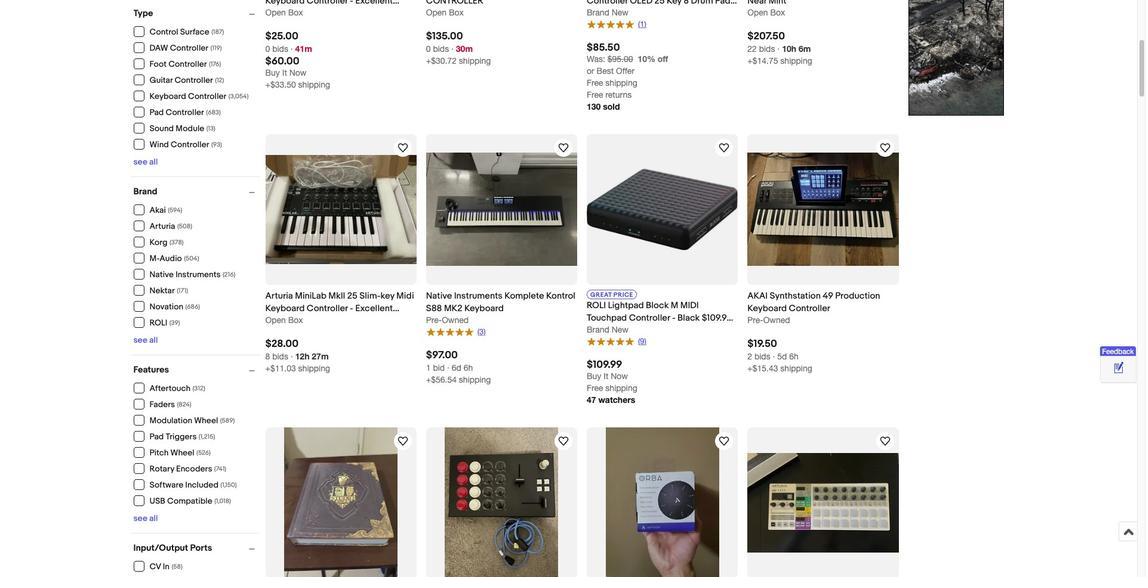 Task type: vqa. For each thing, say whether or not it's contained in the screenshot.


Task type: locate. For each thing, give the bounding box(es) containing it.
faders (824)
[[150, 400, 191, 410]]

pad
[[150, 108, 164, 118], [150, 432, 164, 443]]

$97.00 1 bid · 6d 6h +$56.54 shipping
[[426, 350, 491, 385]]

instruments up mk2 at the left of the page
[[454, 291, 503, 302]]

2 brand new from the top
[[587, 325, 629, 335]]

pad up sound
[[150, 108, 164, 118]]

control
[[150, 27, 178, 37]]

arturia beatstep pro controller and sequencer — aftertouch, velocity sensitiv... image
[[748, 453, 899, 553]]

· inside $28.00 8 bids · 12h 27m +$11.03 shipping
[[291, 352, 293, 362]]

· for $28.00
[[291, 352, 293, 362]]

brand new
[[587, 8, 629, 17], [587, 325, 629, 335]]

0 vertical spatial free
[[587, 78, 603, 88]]

open box up $25.00
[[265, 8, 303, 17]]

$207.50 22 bids · 10h 6m +$14.75 shipping
[[748, 31, 812, 66]]

1 vertical spatial see
[[133, 335, 147, 346]]

wheel down pad triggers (1,215)
[[170, 449, 194, 459]]

6h
[[789, 352, 799, 362], [464, 363, 473, 373]]

- inside "great price roli lightpad block m midi touchpad controller - black $109.99 new never opened!"
[[672, 313, 676, 324]]

aftertouch
[[150, 384, 190, 394]]

· left 6d
[[447, 363, 449, 373]]

3 see all from the top
[[133, 514, 158, 524]]

nektar (171)
[[150, 286, 188, 296]]

2 vertical spatial all
[[149, 514, 158, 524]]

2 vertical spatial see
[[133, 514, 147, 524]]

+$14.75
[[748, 56, 778, 66]]

2 heading from the left
[[426, 0, 534, 7]]

m-audio (504)
[[150, 254, 199, 264]]

instruments inside the native instruments komplete kontrol s88 mk2 keyboard pre-owned
[[454, 291, 503, 302]]

0 vertical spatial brand
[[587, 8, 609, 17]]

2 all from the top
[[149, 335, 158, 346]]

6h inside $19.50 2 bids · 5d 6h +$15.43 shipping
[[789, 352, 799, 362]]

0 horizontal spatial now
[[289, 68, 307, 78]]

1 horizontal spatial -
[[672, 313, 676, 324]]

shipping down 27m
[[298, 364, 330, 374]]

all down roli (39)
[[149, 335, 158, 346]]

1 horizontal spatial it
[[604, 372, 609, 381]]

owned inside akai synthstation 49 production keyboard controller pre-owned
[[763, 316, 790, 325]]

0 inside $25.00 0 bids · 41m $60.00 buy it now +$33.50 shipping
[[265, 44, 270, 54]]

1 horizontal spatial buy
[[587, 372, 601, 381]]

wind
[[150, 140, 169, 150]]

owned up (3) link
[[442, 316, 469, 325]]

1 see from the top
[[133, 157, 147, 167]]

condition
[[265, 316, 306, 327]]

controller down synthstation
[[789, 303, 830, 315]]

shipping down 6d
[[459, 375, 491, 385]]

2 vertical spatial free
[[587, 384, 603, 393]]

brand down touchpad on the right of page
[[587, 325, 609, 335]]

0 vertical spatial roli
[[587, 300, 606, 312]]

all down wind
[[149, 157, 158, 167]]

None text field
[[587, 54, 633, 64]]

4 heading from the left
[[748, 0, 894, 7]]

1 vertical spatial native
[[426, 291, 452, 302]]

arturia (508)
[[150, 222, 192, 232]]

1 see all button from the top
[[133, 157, 158, 167]]

keyboard up 'condition'
[[265, 303, 305, 315]]

0 vertical spatial $109.99
[[702, 313, 732, 324]]

pre- inside akai synthstation 49 production keyboard controller pre-owned
[[748, 316, 763, 325]]

brand
[[587, 8, 609, 17], [133, 186, 157, 198], [587, 325, 609, 335]]

roli lightpad block m midi touchpad controller - black $109.99 new never opened! link
[[587, 300, 738, 337]]

see all down wind
[[133, 157, 158, 167]]

pad for pad triggers
[[150, 432, 164, 443]]

watchers
[[598, 395, 635, 405]]

1 pad from the top
[[150, 108, 164, 118]]

pad for pad controller
[[150, 108, 164, 118]]

instruments
[[176, 270, 221, 280], [454, 291, 503, 302]]

$60.00
[[265, 56, 299, 68]]

2 pad from the top
[[150, 432, 164, 443]]

shipping up returns
[[606, 78, 637, 88]]

minilab
[[295, 291, 326, 302]]

· left 10h
[[777, 44, 780, 54]]

controller down control surface (187)
[[170, 43, 208, 53]]

all
[[149, 157, 158, 167], [149, 335, 158, 346], [149, 514, 158, 524]]

1 see all from the top
[[133, 157, 158, 167]]

arturia down akai (594)
[[150, 222, 175, 232]]

6h right 6d
[[464, 363, 473, 373]]

25
[[347, 291, 358, 302]]

(508)
[[177, 223, 192, 231]]

bids up +$11.03
[[272, 352, 288, 362]]

0 vertical spatial buy
[[265, 68, 280, 78]]

controller for guitar controller
[[175, 75, 213, 86]]

box for $207.50
[[770, 8, 785, 17]]

shipping up watchers
[[606, 384, 637, 393]]

keyboard up (3) at left bottom
[[464, 303, 504, 315]]

new down touchpad on the right of page
[[587, 325, 605, 337]]

shipping down 30m
[[459, 56, 491, 66]]

bids for $28.00
[[272, 352, 288, 362]]

0 vertical spatial native
[[150, 270, 174, 280]]

new
[[612, 8, 629, 17], [587, 325, 605, 337], [612, 325, 629, 335]]

1 vertical spatial see all
[[133, 335, 158, 346]]

akai synthstation 49 production keyboard controller heading
[[748, 291, 880, 315]]

instruments down (504)
[[176, 270, 221, 280]]

$109.99 down (9) link
[[587, 359, 622, 371]]

akai
[[748, 291, 768, 302]]

- for black
[[672, 313, 676, 324]]

arturia
[[150, 222, 175, 232], [265, 291, 293, 302]]

+$11.03
[[265, 364, 296, 374]]

wheel for pitch wheel
[[170, 449, 194, 459]]

controller for wind controller
[[171, 140, 209, 150]]

0 horizontal spatial instruments
[[176, 270, 221, 280]]

bids for $135.00
[[433, 44, 449, 54]]

· for $19.50
[[773, 352, 775, 362]]

now inside $25.00 0 bids · 41m $60.00 buy it now +$33.50 shipping
[[289, 68, 307, 78]]

$109.99 right black
[[702, 313, 732, 324]]

shipping down 10h
[[780, 56, 812, 66]]

(93)
[[211, 141, 222, 149]]

shipping inside $97.00 1 bid · 6d 6h +$56.54 shipping
[[459, 375, 491, 385]]

now down $60.00
[[289, 68, 307, 78]]

-
[[350, 303, 353, 315], [672, 313, 676, 324]]

2 see all button from the top
[[133, 335, 158, 346]]

mk2
[[444, 303, 462, 315]]

1 horizontal spatial $109.99
[[702, 313, 732, 324]]

6h right the 5d
[[789, 352, 799, 362]]

0 horizontal spatial arturia
[[150, 222, 175, 232]]

1 vertical spatial instruments
[[454, 291, 503, 302]]

1 vertical spatial $109.99
[[587, 359, 622, 371]]

0 vertical spatial pad
[[150, 108, 164, 118]]

open up $25.00
[[265, 8, 286, 17]]

native for komplete
[[426, 291, 452, 302]]

watch dj techtools midi fighter pro image
[[556, 434, 571, 449]]

2 owned from the left
[[763, 316, 790, 325]]

· for $25.00
[[291, 44, 293, 54]]

shipping down the 5d
[[780, 364, 812, 374]]

arturia minilab mkii 25 slim-key midi keyboard controller - excellent condition link
[[265, 290, 417, 327]]

owned up $19.50
[[763, 316, 790, 325]]

bids
[[272, 44, 288, 54], [433, 44, 449, 54], [759, 44, 775, 54], [272, 352, 288, 362], [755, 352, 770, 362]]

0 horizontal spatial roli
[[150, 318, 167, 329]]

1 horizontal spatial native
[[426, 291, 452, 302]]

0 vertical spatial it
[[282, 68, 287, 78]]

- down 25
[[350, 303, 353, 315]]

controller up opened!
[[629, 313, 670, 324]]

rotary
[[150, 465, 174, 475]]

roli down great
[[587, 300, 606, 312]]

controller down the mkii
[[307, 303, 348, 315]]

1 vertical spatial 6h
[[464, 363, 473, 373]]

brand new down touchpad on the right of page
[[587, 325, 629, 335]]

heading
[[265, 0, 414, 19], [426, 0, 534, 7], [587, 0, 737, 19], [748, 0, 894, 7]]

controller for foot controller
[[168, 59, 207, 69]]

see for type
[[133, 157, 147, 167]]

$85.50
[[587, 42, 620, 54]]

· inside $207.50 22 bids · 10h 6m +$14.75 shipping
[[777, 44, 780, 54]]

keyboard down akai
[[748, 303, 787, 315]]

2 vertical spatial see all button
[[133, 514, 158, 524]]

+$33.50
[[265, 80, 296, 90]]

open for $207.50
[[748, 8, 768, 17]]

2 see from the top
[[133, 335, 147, 346]]

see all button down wind
[[133, 157, 158, 167]]

usb compatible (1,018)
[[150, 497, 231, 507]]

1 vertical spatial it
[[604, 372, 609, 381]]

see all down roli (39)
[[133, 335, 158, 346]]

pre- down the s88
[[426, 316, 442, 325]]

0 horizontal spatial native
[[150, 270, 174, 280]]

box up $135.00 at the left top of the page
[[449, 8, 464, 17]]

heading up (1) on the top
[[587, 0, 737, 19]]

brand up akai
[[133, 186, 157, 198]]

keyboard inside the native instruments komplete kontrol s88 mk2 keyboard pre-owned
[[464, 303, 504, 315]]

27m
[[312, 352, 329, 362]]

1 vertical spatial all
[[149, 335, 158, 346]]

native up nektar
[[150, 270, 174, 280]]

new inside "great price roli lightpad block m midi touchpad controller - black $109.99 new never opened!"
[[587, 325, 605, 337]]

1 horizontal spatial arturia
[[265, 291, 293, 302]]

1 owned from the left
[[442, 316, 469, 325]]

bids inside $25.00 0 bids · 41m $60.00 buy it now +$33.50 shipping
[[272, 44, 288, 54]]

1 horizontal spatial now
[[611, 372, 628, 381]]

free inside $109.99 buy it now free shipping 47 watchers
[[587, 384, 603, 393]]

+$15.43
[[748, 364, 778, 374]]

0 vertical spatial arturia
[[150, 222, 175, 232]]

bids inside $135.00 0 bids · 30m +$30.72 shipping
[[433, 44, 449, 54]]

bid
[[433, 363, 445, 373]]

2 pre- from the left
[[748, 316, 763, 325]]

box up $207.50 on the right top of page
[[770, 8, 785, 17]]

controller down module
[[171, 140, 209, 150]]

1 all from the top
[[149, 157, 158, 167]]

it inside $109.99 buy it now free shipping 47 watchers
[[604, 372, 609, 381]]

none text field containing was:
[[587, 54, 633, 64]]

komplete
[[505, 291, 544, 302]]

shipping
[[459, 56, 491, 66], [780, 56, 812, 66], [606, 78, 637, 88], [298, 80, 330, 90], [298, 364, 330, 374], [780, 364, 812, 374], [459, 375, 491, 385], [606, 384, 637, 393]]

bids up +$15.43
[[755, 352, 770, 362]]

· left 12h
[[291, 352, 293, 362]]

1 vertical spatial roli
[[150, 318, 167, 329]]

1 0 from the left
[[265, 44, 270, 54]]

(594)
[[168, 207, 182, 215]]

midi
[[680, 300, 699, 312]]

3 heading from the left
[[587, 0, 737, 19]]

watch orba by artiphon midi controller image
[[717, 434, 731, 449]]

bids inside $28.00 8 bids · 12h 27m +$11.03 shipping
[[272, 352, 288, 362]]

1 vertical spatial brand new
[[587, 325, 629, 335]]

- inside the arturia minilab mkii 25 slim-key midi keyboard controller - excellent condition
[[350, 303, 353, 315]]

pad up pitch
[[150, 432, 164, 443]]

all for features
[[149, 514, 158, 524]]

0 horizontal spatial -
[[350, 303, 353, 315]]

heading up 30m
[[426, 0, 534, 7]]

1 vertical spatial buy
[[587, 372, 601, 381]]

see all down usb
[[133, 514, 158, 524]]

box up $28.00
[[288, 316, 303, 325]]

bids inside $207.50 22 bids · 10h 6m +$14.75 shipping
[[759, 44, 775, 54]]

8
[[265, 352, 270, 362]]

shipping right +$33.50
[[298, 80, 330, 90]]

(13)
[[206, 125, 215, 133]]

0 horizontal spatial 0
[[265, 44, 270, 54]]

open up $135.00 at the left top of the page
[[426, 8, 447, 17]]

free up 47
[[587, 384, 603, 393]]

(1) link
[[587, 19, 647, 29]]

3 all from the top
[[149, 514, 158, 524]]

controller up keyboard controller (3,054)
[[175, 75, 213, 86]]

arturia inside the arturia minilab mkii 25 slim-key midi keyboard controller - excellent condition
[[265, 291, 293, 302]]

heading up the 6m
[[748, 0, 894, 7]]

open for $135.00
[[426, 8, 447, 17]]

1
[[426, 363, 431, 373]]

box up $25.00
[[288, 8, 303, 17]]

bids down $25.00
[[272, 44, 288, 54]]

novation (686)
[[150, 302, 200, 312]]

heading up 41m
[[265, 0, 414, 19]]

0 up +$30.72
[[426, 44, 431, 54]]

now up watchers
[[611, 372, 628, 381]]

open for $25.00
[[265, 8, 286, 17]]

0 vertical spatial now
[[289, 68, 307, 78]]

mkii
[[328, 291, 345, 302]]

brand new up (1) link
[[587, 8, 629, 17]]

roli (39)
[[150, 318, 180, 329]]

0 horizontal spatial buy
[[265, 68, 280, 78]]

bids up +$30.72
[[433, 44, 449, 54]]

1 pre- from the left
[[426, 316, 442, 325]]

all for brand
[[149, 335, 158, 346]]

- down m
[[672, 313, 676, 324]]

0 vertical spatial see
[[133, 157, 147, 167]]

0
[[265, 44, 270, 54], [426, 44, 431, 54]]

· left 30m
[[451, 44, 454, 54]]

controller for daw controller
[[170, 43, 208, 53]]

watch roli lightpad block m midi touchpad controller - black $109.99 new never opened! image
[[717, 141, 731, 155]]

heading for $207.50
[[748, 0, 894, 7]]

open box up $28.00
[[265, 316, 303, 325]]

1 vertical spatial see all button
[[133, 335, 158, 346]]

3 see from the top
[[133, 514, 147, 524]]

· left 41m
[[291, 44, 293, 54]]

· left the 5d
[[773, 352, 775, 362]]

$135.00
[[426, 31, 463, 43]]

controller up '(683)'
[[188, 92, 227, 102]]

$97.00
[[426, 350, 458, 361]]

open up $207.50 on the right top of page
[[748, 8, 768, 17]]

akai synthstation 49 production keyboard controller pre-owned
[[748, 291, 880, 325]]

· inside $25.00 0 bids · 41m $60.00 buy it now +$33.50 shipping
[[291, 44, 293, 54]]

0 horizontal spatial pre-
[[426, 316, 442, 325]]

0 horizontal spatial $109.99
[[587, 359, 622, 371]]

watch arturia beatstep pro controller and sequencer — aftertouch, velocity sensitiv... image
[[878, 434, 892, 449]]

0 for $25.00
[[265, 44, 270, 54]]

buy up 47
[[587, 372, 601, 381]]

all down usb
[[149, 514, 158, 524]]

· for $97.00
[[447, 363, 449, 373]]

0 vertical spatial 6h
[[789, 352, 799, 362]]

1 vertical spatial arturia
[[265, 291, 293, 302]]

0 vertical spatial wheel
[[194, 416, 218, 426]]

wheel up (1,215)
[[194, 416, 218, 426]]

3 see all button from the top
[[133, 514, 158, 524]]

$25.00 0 bids · 41m $60.00 buy it now +$33.50 shipping
[[265, 31, 330, 90]]

roli lightpad block m midi touchpad controller - black $109.99 new never opened! heading
[[587, 300, 733, 337]]

6h inside $97.00 1 bid · 6d 6h +$56.54 shipping
[[464, 363, 473, 373]]

$109.99 buy it now free shipping 47 watchers
[[587, 359, 637, 405]]

open up $28.00
[[265, 316, 286, 325]]

0 horizontal spatial it
[[282, 68, 287, 78]]

0 vertical spatial see all
[[133, 157, 158, 167]]

free up 130
[[587, 90, 603, 100]]

0 horizontal spatial owned
[[442, 316, 469, 325]]

arturia up 'condition'
[[265, 291, 293, 302]]

0 vertical spatial all
[[149, 157, 158, 167]]

0 vertical spatial brand new
[[587, 8, 629, 17]]

· inside $135.00 0 bids · 30m +$30.72 shipping
[[451, 44, 454, 54]]

30m
[[456, 44, 473, 54]]

native
[[150, 270, 174, 280], [426, 291, 452, 302]]

0 down $25.00
[[265, 44, 270, 54]]

native inside the native instruments komplete kontrol s88 mk2 keyboard pre-owned
[[426, 291, 452, 302]]

control surface (187)
[[150, 27, 224, 37]]

bids down $207.50 on the right top of page
[[759, 44, 775, 54]]

1 horizontal spatial owned
[[763, 316, 790, 325]]

arturia minilab mkii 25 slim-key midi keyboard controller - excellent condition heading
[[265, 291, 414, 327]]

$28.00 8 bids · 12h 27m +$11.03 shipping
[[265, 339, 330, 374]]

aftertouch (312)
[[150, 384, 205, 394]]

1 horizontal spatial 0
[[426, 44, 431, 54]]

shipping inside $25.00 0 bids · 41m $60.00 buy it now +$33.50 shipping
[[298, 80, 330, 90]]

$95.00
[[608, 54, 633, 64]]

pre-
[[426, 316, 442, 325], [748, 316, 763, 325]]

controller up guitar controller (12)
[[168, 59, 207, 69]]

controller for keyboard controller
[[188, 92, 227, 102]]

free down or
[[587, 78, 603, 88]]

open box for $28.00
[[265, 316, 303, 325]]

see all button for type
[[133, 157, 158, 167]]

1 heading from the left
[[265, 0, 414, 19]]

2 vertical spatial see all
[[133, 514, 158, 524]]

controller inside akai synthstation 49 production keyboard controller pre-owned
[[789, 303, 830, 315]]

· inside $19.50 2 bids · 5d 6h +$15.43 shipping
[[773, 352, 775, 362]]

0 vertical spatial instruments
[[176, 270, 221, 280]]

it up watchers
[[604, 372, 609, 381]]

(589)
[[220, 418, 235, 425]]

1 vertical spatial free
[[587, 90, 603, 100]]

modulation wheel (589)
[[150, 416, 235, 426]]

open box for $25.00
[[265, 8, 303, 17]]

open box
[[265, 8, 303, 17], [426, 8, 464, 17], [748, 8, 785, 17], [265, 316, 303, 325]]

41m
[[295, 44, 312, 54]]

0 vertical spatial see all button
[[133, 157, 158, 167]]

2 see all from the top
[[133, 335, 158, 346]]

pre- down akai
[[748, 316, 763, 325]]

1 horizontal spatial 6h
[[789, 352, 799, 362]]

(378)
[[170, 239, 184, 247]]

native up the s88
[[426, 291, 452, 302]]

sold
[[603, 101, 620, 111]]

opened!
[[633, 325, 669, 337]]

owned
[[442, 316, 469, 325], [763, 316, 790, 325]]

see all button down usb
[[133, 514, 158, 524]]

brand up (1) link
[[587, 8, 609, 17]]

1 horizontal spatial pre-
[[748, 316, 763, 325]]

see all button down roli (39)
[[133, 335, 158, 346]]

1 vertical spatial now
[[611, 372, 628, 381]]

open box up $135.00 at the left top of the page
[[426, 8, 464, 17]]

· inside $97.00 1 bid · 6d 6h +$56.54 shipping
[[447, 363, 449, 373]]

1 horizontal spatial instruments
[[454, 291, 503, 302]]

· for $135.00
[[451, 44, 454, 54]]

bids inside $19.50 2 bids · 5d 6h +$15.43 shipping
[[755, 352, 770, 362]]

1 vertical spatial pad
[[150, 432, 164, 443]]

0 inside $135.00 0 bids · 30m +$30.72 shipping
[[426, 44, 431, 54]]

price
[[614, 291, 633, 299]]

3 free from the top
[[587, 384, 603, 393]]

akai synthstation 49 production keyboard controller link
[[748, 290, 899, 315]]

roli left '(39)'
[[150, 318, 167, 329]]

midi
[[396, 291, 414, 302]]

sound
[[150, 124, 174, 134]]

wind controller (93)
[[150, 140, 222, 150]]

1 vertical spatial wheel
[[170, 449, 194, 459]]

roli lightpad block m midi touchpad controller - black $109.99 new never opened! image
[[587, 134, 738, 285]]

1 horizontal spatial roli
[[587, 300, 606, 312]]

controller up the sound module (13)
[[166, 108, 204, 118]]

2 0 from the left
[[426, 44, 431, 54]]

0 horizontal spatial 6h
[[464, 363, 473, 373]]

open box up $207.50 on the right top of page
[[748, 8, 785, 17]]

daw
[[150, 43, 168, 53]]

box for $28.00
[[288, 316, 303, 325]]

native instruments komplete kontrol s88 mk2 keyboard heading
[[426, 291, 575, 315]]

it down $60.00
[[282, 68, 287, 78]]

buy up +$33.50
[[265, 68, 280, 78]]



Task type: describe. For each thing, give the bounding box(es) containing it.
1 free from the top
[[587, 78, 603, 88]]

native instruments komplete kontrol s88 mk2 keyboard pre-owned
[[426, 291, 575, 325]]

orba by artiphon midi controller image
[[606, 428, 719, 578]]

$19.50 2 bids · 5d 6h +$15.43 shipping
[[748, 339, 812, 374]]

off
[[658, 54, 668, 64]]

input/output
[[133, 543, 188, 555]]

pre- inside the native instruments komplete kontrol s88 mk2 keyboard pre-owned
[[426, 316, 442, 325]]

(58)
[[172, 564, 183, 572]]

native for (216)
[[150, 270, 174, 280]]

owned inside the native instruments komplete kontrol s88 mk2 keyboard pre-owned
[[442, 316, 469, 325]]

heading for $135.00
[[426, 0, 534, 7]]

roli inside "great price roli lightpad block m midi touchpad controller - black $109.99 new never opened!"
[[587, 300, 606, 312]]

(824)
[[177, 401, 191, 409]]

great price roli lightpad block m midi touchpad controller - black $109.99 new never opened!
[[587, 291, 732, 337]]

arturia minilab mkii 25 slim-key midi keyboard controller - excellent condition
[[265, 291, 414, 327]]

m
[[671, 300, 678, 312]]

new up (9) link
[[612, 325, 629, 335]]

buy inside $25.00 0 bids · 41m $60.00 buy it now +$33.50 shipping
[[265, 68, 280, 78]]

(683)
[[206, 109, 221, 117]]

arturia for arturia minilab mkii 25 slim-key midi keyboard controller - excellent condition
[[265, 291, 293, 302]]

excellent
[[355, 303, 393, 315]]

see all for features
[[133, 514, 158, 524]]

instruments for komplete
[[454, 291, 503, 302]]

triggers
[[166, 432, 197, 443]]

software
[[150, 481, 183, 491]]

heading for $25.00
[[265, 0, 414, 19]]

controller for pad controller
[[166, 108, 204, 118]]

$28.00
[[265, 339, 299, 351]]

akai
[[150, 206, 166, 216]]

block
[[646, 300, 669, 312]]

(12)
[[215, 77, 224, 84]]

audio
[[159, 254, 182, 264]]

shipping inside $207.50 22 bids · 10h 6m +$14.75 shipping
[[780, 56, 812, 66]]

(9)
[[638, 337, 647, 346]]

watch akai synthstation 49 production keyboard controller image
[[878, 141, 892, 155]]

keyboard inside the arturia minilab mkii 25 slim-key midi keyboard controller - excellent condition
[[265, 303, 305, 315]]

brand button
[[133, 186, 260, 198]]

$135.00 0 bids · 30m +$30.72 shipping
[[426, 31, 491, 66]]

(686)
[[185, 303, 200, 311]]

instruments for (216)
[[176, 270, 221, 280]]

1 brand new from the top
[[587, 8, 629, 17]]

watch arturia minilab mkii 25 slim-key midi keyboard controller - excellent condition image
[[396, 141, 410, 155]]

$85.50 was: $95.00 10% off or best offer free shipping free returns 130 sold
[[587, 42, 668, 111]]

see for features
[[133, 514, 147, 524]]

12h
[[295, 352, 310, 362]]

bids for $25.00
[[272, 44, 288, 54]]

shipping inside $109.99 buy it now free shipping 47 watchers
[[606, 384, 637, 393]]

best
[[597, 66, 614, 76]]

arturia minilab mkii 25 slim-key midi keyboard controller - excellent condition image
[[265, 155, 417, 264]]

rotary encoders (741)
[[150, 465, 226, 475]]

22
[[748, 44, 757, 54]]

it inside $25.00 0 bids · 41m $60.00 buy it now +$33.50 shipping
[[282, 68, 287, 78]]

advertisement region
[[908, 0, 1004, 116]]

buy inside $109.99 buy it now free shipping 47 watchers
[[587, 372, 601, 381]]

2 vertical spatial brand
[[587, 325, 609, 335]]

daw controller (119)
[[150, 43, 222, 53]]

novation
[[150, 302, 183, 312]]

great price button
[[587, 290, 637, 300]]

faders
[[150, 400, 175, 410]]

watch native instruments komplete kontrol s88 mk2 keyboard image
[[556, 141, 571, 155]]

(3,054)
[[229, 93, 249, 101]]

bids for $207.50
[[759, 44, 775, 54]]

module
[[176, 124, 204, 134]]

features button
[[133, 365, 260, 376]]

shipping inside $28.00 8 bids · 12h 27m +$11.03 shipping
[[298, 364, 330, 374]]

s88
[[426, 303, 442, 315]]

kontrol
[[546, 291, 575, 302]]

great
[[590, 291, 612, 299]]

software included (1,150)
[[150, 481, 237, 491]]

6m
[[799, 44, 811, 54]]

box for $135.00
[[449, 8, 464, 17]]

black
[[678, 313, 700, 324]]

6h for $97.00
[[464, 363, 473, 373]]

now inside $109.99 buy it now free shipping 47 watchers
[[611, 372, 628, 381]]

see all for type
[[133, 157, 158, 167]]

controller inside the arturia minilab mkii 25 slim-key midi keyboard controller - excellent condition
[[307, 303, 348, 315]]

0 for $135.00
[[426, 44, 431, 54]]

returns
[[606, 90, 632, 100]]

open for $28.00
[[265, 316, 286, 325]]

or
[[587, 66, 594, 76]]

$109.99 inside $109.99 buy it now free shipping 47 watchers
[[587, 359, 622, 371]]

box for $25.00
[[288, 8, 303, 17]]

controller inside "great price roli lightpad block m midi touchpad controller - black $109.99 new never opened!"
[[629, 313, 670, 324]]

- for excellent
[[350, 303, 353, 315]]

wheel for modulation wheel
[[194, 416, 218, 426]]

guitar controller (12)
[[150, 75, 224, 86]]

$25.00
[[265, 31, 298, 43]]

keyboard down guitar
[[150, 92, 186, 102]]

(176)
[[209, 61, 221, 68]]

akai synthstation 49 production keyboard controller image
[[748, 153, 899, 266]]

(119)
[[210, 44, 222, 52]]

sound module (13)
[[150, 124, 215, 134]]

native instruments komplete kontrol s88 mk2 keyboard image
[[426, 153, 577, 266]]

dj techtools midi fighter pro image
[[445, 428, 558, 578]]

cv
[[150, 563, 161, 573]]

surface
[[180, 27, 209, 37]]

foot
[[150, 59, 167, 69]]

compatible
[[167, 497, 212, 507]]

· for $207.50
[[777, 44, 780, 54]]

akai (594)
[[150, 206, 182, 216]]

bids for $19.50
[[755, 352, 770, 362]]

(741)
[[214, 466, 226, 474]]

all for type
[[149, 157, 158, 167]]

open box for $135.00
[[426, 8, 464, 17]]

m-
[[150, 254, 159, 264]]

usb
[[150, 497, 165, 507]]

touchpad
[[587, 313, 627, 324]]

korg
[[150, 238, 168, 248]]

see all button for features
[[133, 514, 158, 524]]

watch fruity loops studio bible: book tells and shows you everything about fl studios image
[[396, 434, 410, 449]]

see for brand
[[133, 335, 147, 346]]

$207.50
[[748, 31, 785, 43]]

in
[[163, 563, 170, 573]]

type
[[133, 8, 153, 19]]

lightpad
[[608, 300, 644, 312]]

(187)
[[211, 28, 224, 36]]

arturia for arturia (508)
[[150, 222, 175, 232]]

47
[[587, 395, 596, 405]]

10%
[[638, 54, 655, 64]]

shipping inside $19.50 2 bids · 5d 6h +$15.43 shipping
[[780, 364, 812, 374]]

new up (1) link
[[612, 8, 629, 17]]

$109.99 inside "great price roli lightpad block m midi touchpad controller - black $109.99 new never opened!"
[[702, 313, 732, 324]]

6h for $19.50
[[789, 352, 799, 362]]

offer
[[616, 66, 635, 76]]

keyboard inside akai synthstation 49 production keyboard controller pre-owned
[[748, 303, 787, 315]]

fruity loops studio bible: book tells and shows you everything about fl studios image
[[284, 428, 398, 578]]

see all for brand
[[133, 335, 158, 346]]

native instruments (216)
[[150, 270, 235, 280]]

open box for $207.50
[[748, 8, 785, 17]]

6d
[[452, 363, 461, 373]]

shipping inside $135.00 0 bids · 30m +$30.72 shipping
[[459, 56, 491, 66]]

2 free from the top
[[587, 90, 603, 100]]

encoders
[[176, 465, 212, 475]]

(1,150)
[[220, 482, 237, 490]]

see all button for brand
[[133, 335, 158, 346]]

+$30.72
[[426, 56, 457, 66]]

shipping inside $85.50 was: $95.00 10% off or best offer free shipping free returns 130 sold
[[606, 78, 637, 88]]

guitar
[[150, 75, 173, 86]]

1 vertical spatial brand
[[133, 186, 157, 198]]

130
[[587, 101, 601, 111]]



